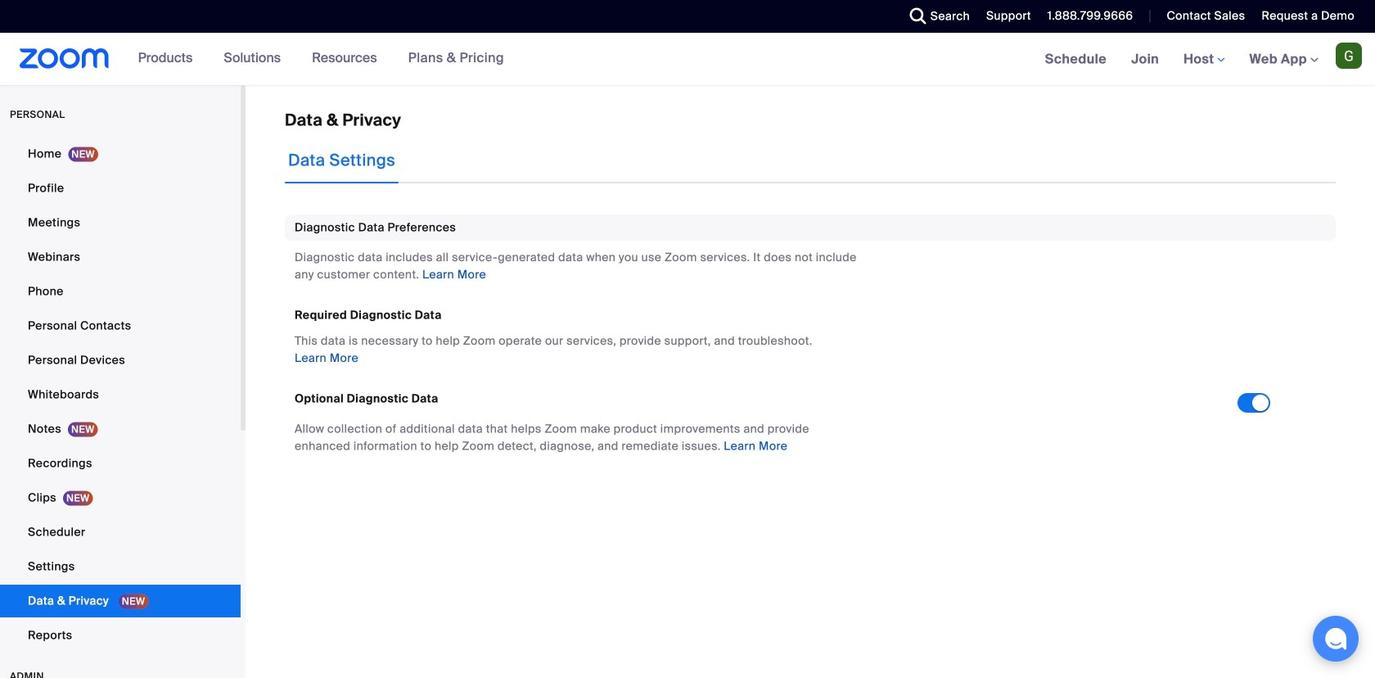 Task type: describe. For each thing, give the bounding box(es) containing it.
meetings navigation
[[1033, 33, 1376, 86]]

product information navigation
[[126, 33, 517, 85]]

open chat image
[[1325, 627, 1348, 650]]



Task type: locate. For each thing, give the bounding box(es) containing it.
profile picture image
[[1337, 43, 1363, 69]]

zoom logo image
[[20, 48, 109, 69]]

personal menu menu
[[0, 138, 241, 654]]

banner
[[0, 33, 1376, 86]]

tab
[[285, 138, 399, 183]]



Task type: vqa. For each thing, say whether or not it's contained in the screenshot.
meetings navigation
yes



